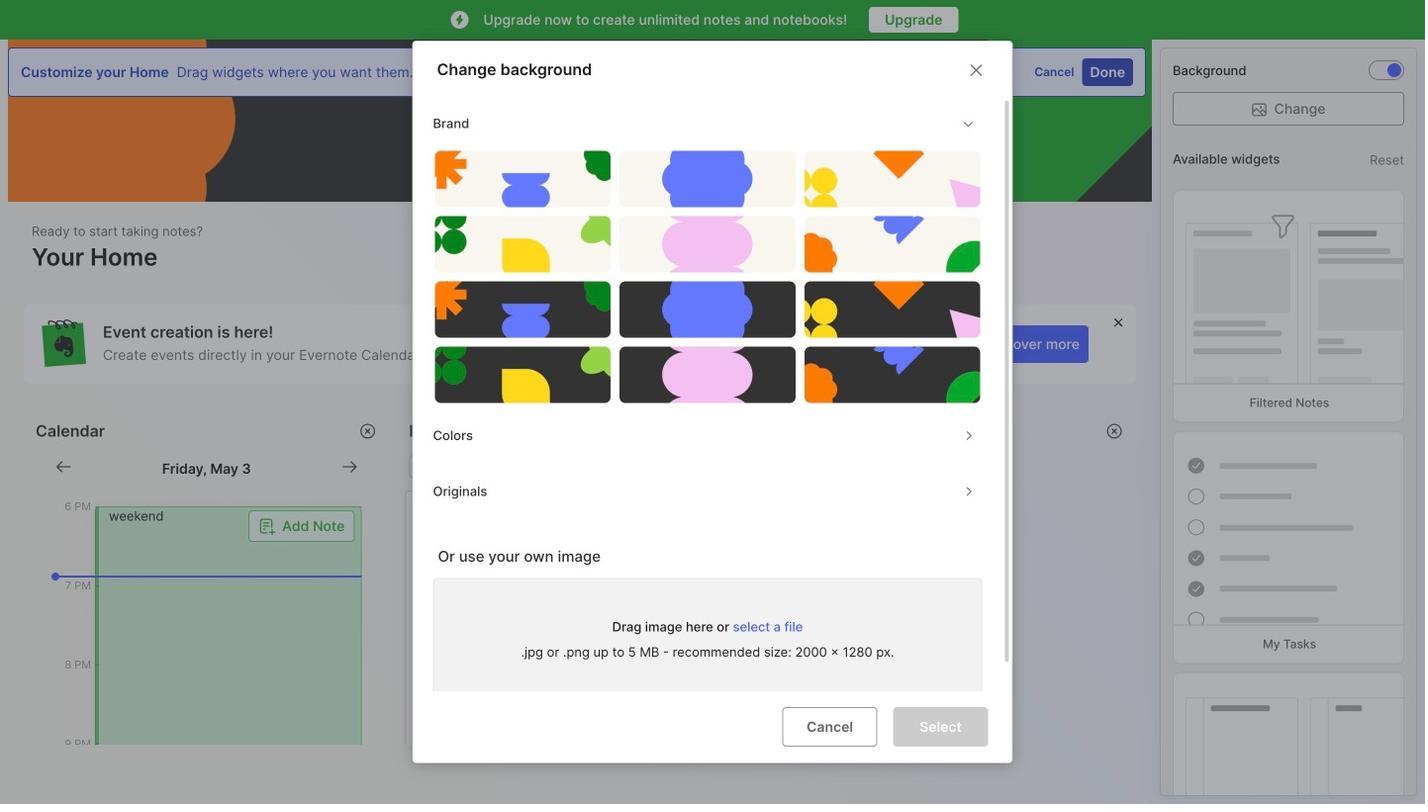 Task type: describe. For each thing, give the bounding box(es) containing it.
close image
[[965, 58, 988, 82]]



Task type: vqa. For each thing, say whether or not it's contained in the screenshot.
for in the Button
no



